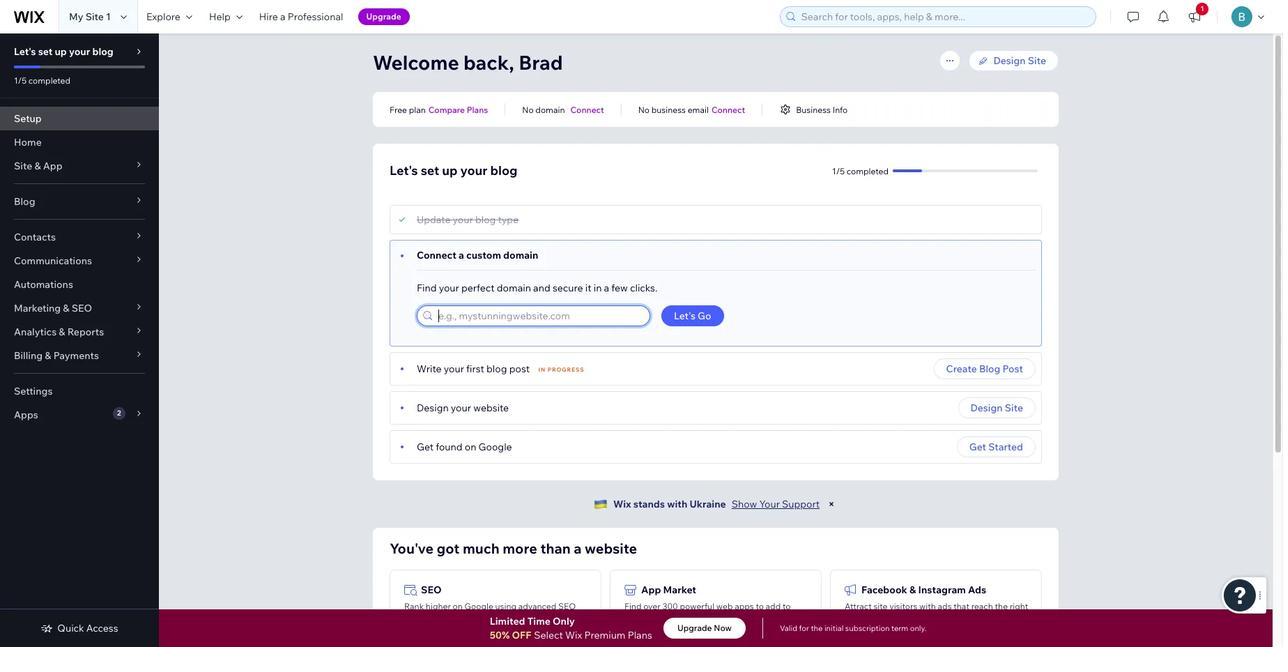 Task type: vqa. For each thing, say whether or not it's contained in the screenshot.
Base price per unit $0.00's price
no



Task type: locate. For each thing, give the bounding box(es) containing it.
1 get from the left
[[417, 441, 434, 453]]

1 horizontal spatial get
[[970, 441, 987, 453]]

0 horizontal spatial connect
[[417, 249, 457, 262]]

add
[[766, 601, 781, 612]]

you've
[[390, 540, 434, 557]]

0 vertical spatial find
[[417, 282, 437, 294]]

0 horizontal spatial wix
[[566, 629, 583, 642]]

0 horizontal spatial get
[[417, 441, 434, 453]]

show your support button
[[732, 498, 820, 510]]

1/5 completed down info
[[833, 166, 889, 176]]

1 vertical spatial wix
[[566, 629, 583, 642]]

0 horizontal spatial upgrade
[[366, 11, 402, 22]]

website down first
[[474, 402, 509, 414]]

update your blog type
[[417, 213, 519, 226]]

blog right first
[[487, 363, 507, 375]]

up up update
[[442, 162, 458, 179]]

let's up setup on the top left of the page
[[14, 45, 36, 58]]

0 horizontal spatial up
[[55, 45, 67, 58]]

1 horizontal spatial no
[[639, 104, 650, 115]]

your
[[760, 498, 780, 510]]

automations link
[[0, 273, 159, 296]]

initial
[[825, 623, 844, 633]]

0 horizontal spatial with
[[667, 498, 688, 510]]

welcome back, brad
[[373, 50, 563, 75]]

0 horizontal spatial connect link
[[571, 103, 604, 116]]

with
[[667, 498, 688, 510], [920, 601, 936, 612]]

1 vertical spatial plans
[[628, 629, 653, 642]]

2 horizontal spatial seo
[[559, 601, 576, 612]]

1 vertical spatial design site
[[971, 402, 1024, 414]]

completed
[[28, 75, 70, 86], [847, 166, 889, 176]]

& down home
[[34, 160, 41, 172]]

on inside rank higher on google using advanced seo tools.
[[453, 601, 463, 612]]

0 vertical spatial plans
[[467, 104, 488, 115]]

find left the perfect
[[417, 282, 437, 294]]

time
[[528, 615, 551, 628]]

advanced
[[519, 601, 557, 612]]

create blog post
[[947, 363, 1024, 375]]

started
[[989, 441, 1024, 453]]

no
[[523, 104, 534, 115], [639, 104, 650, 115]]

get inside button
[[970, 441, 987, 453]]

select
[[534, 629, 563, 642]]

& for analytics
[[59, 326, 65, 338]]

ads
[[938, 601, 952, 612]]

0 horizontal spatial website
[[474, 402, 509, 414]]

1 vertical spatial app
[[642, 584, 661, 596]]

1 vertical spatial upgrade
[[678, 623, 712, 633]]

get left started
[[970, 441, 987, 453]]

& inside 'popup button'
[[45, 349, 51, 362]]

up up the setup "link" at the left of page
[[55, 45, 67, 58]]

a
[[280, 10, 286, 23], [459, 249, 464, 262], [604, 282, 610, 294], [574, 540, 582, 557]]

0 horizontal spatial app
[[43, 160, 62, 172]]

upgrade up the welcome
[[366, 11, 402, 22]]

found
[[436, 441, 463, 453]]

2 vertical spatial seo
[[559, 601, 576, 612]]

the right for
[[811, 623, 823, 633]]

1 no from the left
[[523, 104, 534, 115]]

connect link for no domain connect
[[571, 103, 604, 116]]

apps
[[14, 409, 38, 421]]

get
[[417, 441, 434, 453], [970, 441, 987, 453]]

market
[[664, 584, 697, 596]]

only.
[[911, 623, 927, 633]]

1 vertical spatial set
[[421, 162, 439, 179]]

1 to from the left
[[756, 601, 764, 612]]

free
[[390, 104, 407, 115]]

& up visitors
[[910, 584, 917, 596]]

1 vertical spatial with
[[920, 601, 936, 612]]

1 vertical spatial domain
[[504, 249, 539, 262]]

let's left the go
[[674, 310, 696, 322]]

your up update your blog type
[[461, 162, 488, 179]]

google inside rank higher on google using advanced seo tools.
[[465, 601, 494, 612]]

to left add at the right of page
[[756, 601, 764, 612]]

1 vertical spatial let's set up your blog
[[390, 162, 518, 179]]

1 horizontal spatial 1
[[1201, 4, 1205, 13]]

find
[[417, 282, 437, 294], [625, 601, 642, 612]]

site inside button
[[1005, 402, 1024, 414]]

with right stands
[[667, 498, 688, 510]]

reports
[[67, 326, 104, 338]]

wix down only
[[566, 629, 583, 642]]

blog inside button
[[980, 363, 1001, 375]]

1 horizontal spatial 1/5
[[833, 166, 845, 176]]

site
[[874, 601, 888, 612]]

1 vertical spatial blog
[[980, 363, 1001, 375]]

0 vertical spatial set
[[38, 45, 53, 58]]

google left using
[[465, 601, 494, 612]]

0 vertical spatial let's set up your blog
[[14, 45, 114, 58]]

set
[[38, 45, 53, 58], [421, 162, 439, 179]]

1 horizontal spatial connect link
[[712, 103, 746, 116]]

& inside dropdown button
[[34, 160, 41, 172]]

0 horizontal spatial set
[[38, 45, 53, 58]]

analytics & reports
[[14, 326, 104, 338]]

0 vertical spatial let's
[[14, 45, 36, 58]]

1 horizontal spatial wix
[[614, 498, 631, 510]]

welcome
[[373, 50, 459, 75]]

0 vertical spatial 1/5 completed
[[14, 75, 70, 86]]

the
[[995, 601, 1008, 612], [811, 623, 823, 633]]

analytics
[[14, 326, 57, 338]]

that
[[954, 601, 970, 612]]

& left reports
[[59, 326, 65, 338]]

upgrade for upgrade
[[366, 11, 402, 22]]

0 horizontal spatial blog
[[14, 195, 35, 208]]

0 vertical spatial blog
[[14, 195, 35, 208]]

plans down site.
[[628, 629, 653, 642]]

1 horizontal spatial set
[[421, 162, 439, 179]]

on
[[465, 441, 477, 453], [453, 601, 463, 612]]

find for find over 300 powerful web apps to add to your site.
[[625, 601, 642, 612]]

settings
[[14, 385, 53, 397]]

app market
[[642, 584, 697, 596]]

let's go
[[674, 310, 712, 322]]

1 vertical spatial let's
[[390, 162, 418, 179]]

sidebar element
[[0, 33, 159, 647]]

1/5 up setup on the top left of the page
[[14, 75, 27, 86]]

1 vertical spatial website
[[585, 540, 638, 557]]

& for marketing
[[63, 302, 69, 315]]

compare plans link
[[429, 103, 488, 116]]

1 horizontal spatial website
[[585, 540, 638, 557]]

blog up contacts
[[14, 195, 35, 208]]

got
[[437, 540, 460, 557]]

your left site.
[[625, 612, 642, 622]]

1 horizontal spatial on
[[465, 441, 477, 453]]

on for higher
[[453, 601, 463, 612]]

domain left and
[[497, 282, 531, 294]]

0 horizontal spatial 1/5 completed
[[14, 75, 70, 86]]

0 vertical spatial website
[[474, 402, 509, 414]]

let's up update
[[390, 162, 418, 179]]

app
[[43, 160, 62, 172], [642, 584, 661, 596]]

set inside sidebar element
[[38, 45, 53, 58]]

no domain connect
[[523, 104, 604, 115]]

show
[[732, 498, 758, 510]]

find left over
[[625, 601, 642, 612]]

1 vertical spatial on
[[453, 601, 463, 612]]

2 no from the left
[[639, 104, 650, 115]]

no down brad
[[523, 104, 534, 115]]

2 vertical spatial let's
[[674, 310, 696, 322]]

connect a custom domain
[[417, 249, 539, 262]]

design site
[[994, 54, 1047, 67], [971, 402, 1024, 414]]

up
[[55, 45, 67, 58], [442, 162, 458, 179]]

get for get started
[[970, 441, 987, 453]]

0 vertical spatial on
[[465, 441, 477, 453]]

2 horizontal spatial let's
[[674, 310, 696, 322]]

google right found
[[479, 441, 512, 453]]

2 horizontal spatial connect
[[712, 104, 746, 115]]

blog down the my site 1 at left top
[[92, 45, 114, 58]]

0 vertical spatial google
[[479, 441, 512, 453]]

blog inside popup button
[[14, 195, 35, 208]]

1 vertical spatial find
[[625, 601, 642, 612]]

premium
[[585, 629, 626, 642]]

business
[[652, 104, 686, 115]]

let's inside sidebar element
[[14, 45, 36, 58]]

1 horizontal spatial with
[[920, 601, 936, 612]]

blog left post
[[980, 363, 1001, 375]]

your inside sidebar element
[[69, 45, 90, 58]]

seo inside rank higher on google using advanced seo tools.
[[559, 601, 576, 612]]

2 vertical spatial domain
[[497, 282, 531, 294]]

1 horizontal spatial to
[[783, 601, 791, 612]]

1 horizontal spatial the
[[995, 601, 1008, 612]]

completed inside sidebar element
[[28, 75, 70, 86]]

1 horizontal spatial plans
[[628, 629, 653, 642]]

1 vertical spatial seo
[[421, 584, 442, 596]]

let's inside button
[[674, 310, 696, 322]]

1 horizontal spatial upgrade
[[678, 623, 712, 633]]

find over 300 powerful web apps to add to your site.
[[625, 601, 791, 622]]

website right than
[[585, 540, 638, 557]]

now
[[714, 623, 732, 633]]

let's set up your blog down my
[[14, 45, 114, 58]]

a left custom on the top left of the page
[[459, 249, 464, 262]]

design
[[994, 54, 1026, 67], [417, 402, 449, 414], [971, 402, 1003, 414]]

plans
[[467, 104, 488, 115], [628, 629, 653, 642]]

& right billing
[[45, 349, 51, 362]]

1 horizontal spatial seo
[[421, 584, 442, 596]]

design your website
[[417, 402, 509, 414]]

completed up setup on the top left of the page
[[28, 75, 70, 86]]

1 horizontal spatial 1/5 completed
[[833, 166, 889, 176]]

quick access
[[57, 622, 118, 635]]

create
[[947, 363, 978, 375]]

1 vertical spatial the
[[811, 623, 823, 633]]

seo up the analytics & reports popup button
[[72, 302, 92, 315]]

1/5 completed up setup on the top left of the page
[[14, 75, 70, 86]]

your up get found on google
[[451, 402, 471, 414]]

wix left stands
[[614, 498, 631, 510]]

with down facebook & instagram ads
[[920, 601, 936, 612]]

domain up find your perfect domain and secure it in a few clicks.
[[504, 249, 539, 262]]

valid for the initial subscription term only.
[[780, 623, 927, 633]]

your down my
[[69, 45, 90, 58]]

2 connect link from the left
[[712, 103, 746, 116]]

connect link for no business email connect
[[712, 103, 746, 116]]

to right add at the right of page
[[783, 601, 791, 612]]

& up analytics & reports
[[63, 302, 69, 315]]

0 vertical spatial seo
[[72, 302, 92, 315]]

the left right at the bottom of the page
[[995, 601, 1008, 612]]

attract site visitors with ads that reach the right audience.
[[845, 601, 1029, 622]]

0 horizontal spatial find
[[417, 282, 437, 294]]

0 horizontal spatial on
[[453, 601, 463, 612]]

0 vertical spatial 1/5
[[14, 75, 27, 86]]

blog
[[14, 195, 35, 208], [980, 363, 1001, 375]]

right
[[1010, 601, 1029, 612]]

0 horizontal spatial completed
[[28, 75, 70, 86]]

2 to from the left
[[783, 601, 791, 612]]

post
[[510, 363, 530, 375]]

0 horizontal spatial let's
[[14, 45, 36, 58]]

find inside find over 300 powerful web apps to add to your site.
[[625, 601, 642, 612]]

1 vertical spatial completed
[[847, 166, 889, 176]]

app down 'home' link at left
[[43, 160, 62, 172]]

marketing
[[14, 302, 61, 315]]

set up update
[[421, 162, 439, 179]]

1 vertical spatial 1/5 completed
[[833, 166, 889, 176]]

your right update
[[453, 213, 473, 226]]

1 horizontal spatial up
[[442, 162, 458, 179]]

a right than
[[574, 540, 582, 557]]

1 inside button
[[1201, 4, 1205, 13]]

site inside dropdown button
[[14, 160, 32, 172]]

app up over
[[642, 584, 661, 596]]

1/5 down info
[[833, 166, 845, 176]]

home
[[14, 136, 42, 149]]

no left business
[[639, 104, 650, 115]]

completed down info
[[847, 166, 889, 176]]

1 connect link from the left
[[571, 103, 604, 116]]

design site link
[[969, 50, 1059, 71]]

0 horizontal spatial to
[[756, 601, 764, 612]]

upgrade
[[366, 11, 402, 22], [678, 623, 712, 633]]

over
[[644, 601, 661, 612]]

1 vertical spatial up
[[442, 162, 458, 179]]

first
[[467, 363, 485, 375]]

0 horizontal spatial 1/5
[[14, 75, 27, 86]]

0 vertical spatial the
[[995, 601, 1008, 612]]

on right "higher"
[[453, 601, 463, 612]]

type
[[498, 213, 519, 226]]

0 horizontal spatial no
[[523, 104, 534, 115]]

0 vertical spatial up
[[55, 45, 67, 58]]

seo up "higher"
[[421, 584, 442, 596]]

plan
[[409, 104, 426, 115]]

0 horizontal spatial let's set up your blog
[[14, 45, 114, 58]]

blog up type
[[491, 162, 518, 179]]

get left found
[[417, 441, 434, 453]]

wix inside limited time only 50% off select wix premium plans
[[566, 629, 583, 642]]

seo up only
[[559, 601, 576, 612]]

post
[[1003, 363, 1024, 375]]

business info button
[[780, 103, 848, 116]]

1 horizontal spatial let's
[[390, 162, 418, 179]]

0 vertical spatial completed
[[28, 75, 70, 86]]

1 horizontal spatial find
[[625, 601, 642, 612]]

compare
[[429, 104, 465, 115]]

communications
[[14, 255, 92, 267]]

seo
[[72, 302, 92, 315], [421, 584, 442, 596], [559, 601, 576, 612]]

1 horizontal spatial blog
[[980, 363, 1001, 375]]

domain down brad
[[536, 104, 565, 115]]

1 vertical spatial google
[[465, 601, 494, 612]]

0 vertical spatial upgrade
[[366, 11, 402, 22]]

2 get from the left
[[970, 441, 987, 453]]

up inside sidebar element
[[55, 45, 67, 58]]

plans right compare
[[467, 104, 488, 115]]

0 vertical spatial app
[[43, 160, 62, 172]]

marketing & seo button
[[0, 296, 159, 320]]

set up setup on the top left of the page
[[38, 45, 53, 58]]

to
[[756, 601, 764, 612], [783, 601, 791, 612]]

limited
[[490, 615, 525, 628]]

on right found
[[465, 441, 477, 453]]

upgrade down find over 300 powerful web apps to add to your site.
[[678, 623, 712, 633]]

business info
[[796, 104, 848, 115]]

0 horizontal spatial seo
[[72, 302, 92, 315]]

0 horizontal spatial 1
[[106, 10, 111, 23]]

let's set up your blog up update your blog type
[[390, 162, 518, 179]]



Task type: describe. For each thing, give the bounding box(es) containing it.
google for higher
[[465, 601, 494, 612]]

hire
[[259, 10, 278, 23]]

0 vertical spatial wix
[[614, 498, 631, 510]]

upgrade now
[[678, 623, 732, 633]]

quick access button
[[41, 622, 118, 635]]

on for found
[[465, 441, 477, 453]]

1 horizontal spatial app
[[642, 584, 661, 596]]

1 horizontal spatial connect
[[571, 104, 604, 115]]

subscription
[[846, 623, 890, 633]]

upgrade for upgrade now
[[678, 623, 712, 633]]

& for billing
[[45, 349, 51, 362]]

communications button
[[0, 249, 159, 273]]

300
[[663, 601, 678, 612]]

& for facebook
[[910, 584, 917, 596]]

brad
[[519, 50, 563, 75]]

facebook & instagram ads
[[862, 584, 987, 596]]

1 button
[[1180, 0, 1211, 33]]

the inside attract site visitors with ads that reach the right audience.
[[995, 601, 1008, 612]]

my
[[69, 10, 83, 23]]

visitors
[[890, 601, 918, 612]]

find for find your perfect domain and secure it in a few clicks.
[[417, 282, 437, 294]]

get found on google
[[417, 441, 512, 453]]

write your first blog post
[[417, 363, 530, 375]]

rank higher on google using advanced seo tools.
[[404, 601, 576, 622]]

site & app
[[14, 160, 62, 172]]

no business email connect
[[639, 104, 746, 115]]

plans inside limited time only 50% off select wix premium plans
[[628, 629, 653, 642]]

secure
[[553, 282, 583, 294]]

ukraine
[[690, 498, 726, 510]]

web
[[717, 601, 733, 612]]

support
[[782, 498, 820, 510]]

in progress
[[539, 366, 585, 373]]

custom
[[467, 249, 501, 262]]

site & app button
[[0, 154, 159, 178]]

go
[[698, 310, 712, 322]]

info
[[833, 104, 848, 115]]

my site 1
[[69, 10, 111, 23]]

off
[[512, 629, 532, 642]]

blog left type
[[476, 213, 496, 226]]

get for get found on google
[[417, 441, 434, 453]]

stands
[[634, 498, 665, 510]]

ads
[[969, 584, 987, 596]]

& for site
[[34, 160, 41, 172]]

billing & payments button
[[0, 344, 159, 367]]

payments
[[53, 349, 99, 362]]

upgrade now button
[[664, 618, 746, 639]]

update
[[417, 213, 451, 226]]

0 vertical spatial domain
[[536, 104, 565, 115]]

50%
[[490, 629, 510, 642]]

facebook
[[862, 584, 908, 596]]

1/5 inside sidebar element
[[14, 75, 27, 86]]

0 vertical spatial design site
[[994, 54, 1047, 67]]

domain for custom
[[504, 249, 539, 262]]

your left the perfect
[[439, 282, 459, 294]]

home link
[[0, 130, 159, 154]]

1 horizontal spatial completed
[[847, 166, 889, 176]]

much
[[463, 540, 500, 557]]

blog inside sidebar element
[[92, 45, 114, 58]]

e.g., mystunningwebsite.com field
[[434, 306, 646, 326]]

seo inside popup button
[[72, 302, 92, 315]]

for
[[800, 623, 810, 633]]

professional
[[288, 10, 343, 23]]

you've got much more than a website
[[390, 540, 638, 557]]

1 vertical spatial 1/5
[[833, 166, 845, 176]]

billing & payments
[[14, 349, 99, 362]]

access
[[86, 622, 118, 635]]

help button
[[201, 0, 251, 33]]

no for no domain
[[523, 104, 534, 115]]

your left first
[[444, 363, 464, 375]]

no for no business email
[[639, 104, 650, 115]]

design inside button
[[971, 402, 1003, 414]]

apps
[[735, 601, 754, 612]]

your inside find over 300 powerful web apps to add to your site.
[[625, 612, 642, 622]]

0 vertical spatial with
[[667, 498, 688, 510]]

Search for tools, apps, help & more... field
[[797, 7, 1092, 26]]

in
[[539, 366, 546, 373]]

explore
[[146, 10, 181, 23]]

only
[[553, 615, 575, 628]]

get started
[[970, 441, 1024, 453]]

domain for perfect
[[497, 282, 531, 294]]

a right hire on the left top of page
[[280, 10, 286, 23]]

settings link
[[0, 379, 159, 403]]

quick
[[57, 622, 84, 635]]

let's go button
[[662, 305, 724, 326]]

create blog post button
[[934, 358, 1036, 379]]

attract
[[845, 601, 872, 612]]

a right in
[[604, 282, 610, 294]]

audience.
[[845, 612, 883, 622]]

automations
[[14, 278, 73, 291]]

find your perfect domain and secure it in a few clicks.
[[417, 282, 658, 294]]

tools.
[[404, 612, 426, 622]]

reach
[[972, 601, 994, 612]]

free plan compare plans
[[390, 104, 488, 115]]

valid
[[780, 623, 798, 633]]

1 horizontal spatial let's set up your blog
[[390, 162, 518, 179]]

hire a professional
[[259, 10, 343, 23]]

perfect
[[462, 282, 495, 294]]

and
[[534, 282, 551, 294]]

1/5 completed inside sidebar element
[[14, 75, 70, 86]]

term
[[892, 623, 909, 633]]

using
[[495, 601, 517, 612]]

back,
[[464, 50, 515, 75]]

more
[[503, 540, 538, 557]]

0 horizontal spatial the
[[811, 623, 823, 633]]

0 horizontal spatial plans
[[467, 104, 488, 115]]

app inside dropdown button
[[43, 160, 62, 172]]

site.
[[644, 612, 660, 622]]

it
[[586, 282, 592, 294]]

progress
[[548, 366, 585, 373]]

google for found
[[479, 441, 512, 453]]

email
[[688, 104, 709, 115]]

upgrade button
[[358, 8, 410, 25]]

with inside attract site visitors with ads that reach the right audience.
[[920, 601, 936, 612]]

contacts button
[[0, 225, 159, 249]]

let's set up your blog inside sidebar element
[[14, 45, 114, 58]]

design site inside button
[[971, 402, 1024, 414]]

contacts
[[14, 231, 56, 243]]

2
[[117, 409, 121, 418]]



